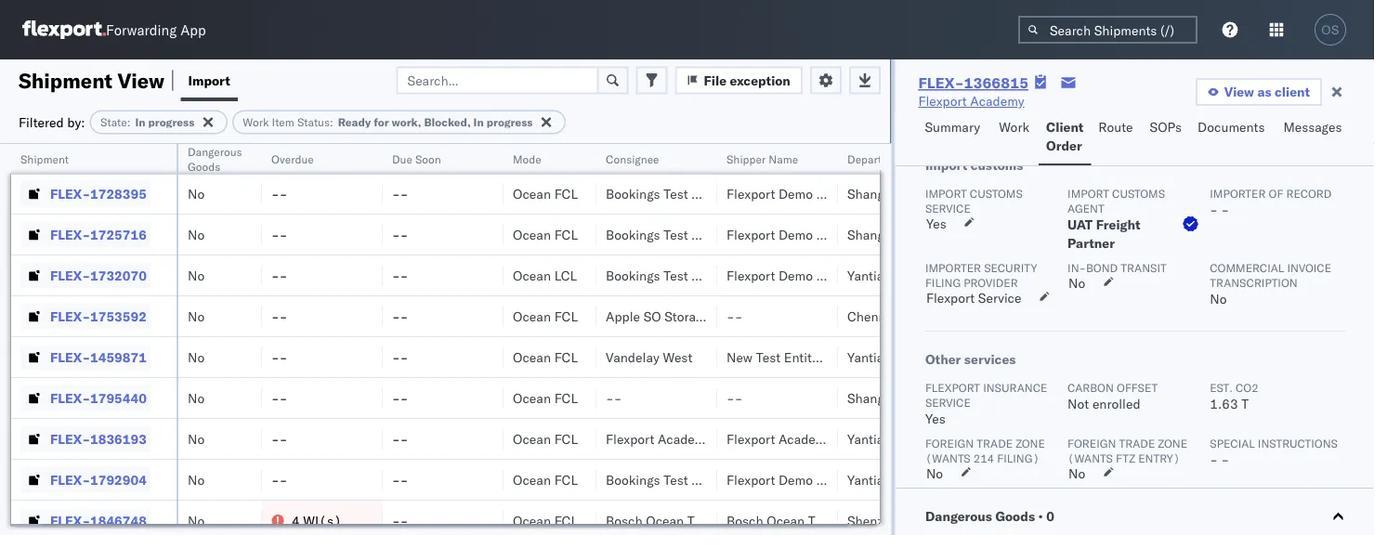 Task type: locate. For each thing, give the bounding box(es) containing it.
import inside button
[[188, 72, 230, 88]]

0 horizontal spatial zone
[[1015, 436, 1045, 450]]

3 bookings test consignee from the top
[[606, 226, 754, 243]]

no down state : in progress on the top left of page
[[188, 144, 205, 161]]

importer for provider
[[925, 261, 981, 275]]

1 shanghai, china from the top
[[847, 144, 945, 161]]

dangerous inside button
[[188, 144, 242, 158]]

5 demo from the top
[[779, 472, 813, 488]]

progress up mode
[[487, 115, 533, 129]]

3 fcl from the top
[[554, 226, 578, 243]]

1 horizontal spatial :
[[330, 115, 333, 129]]

flex-1846748 button
[[20, 508, 150, 534]]

0 horizontal spatial goods
[[188, 159, 220, 173]]

2 ocean fcl from the top
[[513, 185, 578, 202]]

customs for import customs agent
[[1112, 186, 1165, 200]]

china down service
[[910, 226, 945, 243]]

2 zone from the left
[[1158, 436, 1187, 450]]

3 bookings from the top
[[606, 226, 660, 243]]

1 demo from the top
[[779, 144, 813, 161]]

commercial invoice transcription no
[[1210, 261, 1331, 307]]

view
[[118, 67, 164, 93], [1224, 84, 1254, 100]]

shanghai, for flex-1629619
[[847, 144, 907, 161]]

fcl for flex-1846748
[[554, 512, 578, 529]]

service
[[978, 290, 1021, 306], [925, 395, 970, 409]]

fcl for flex-1792904
[[554, 472, 578, 488]]

ocean fcl for flex-1795440
[[513, 390, 578, 406]]

1 bosch ocean test from the left
[[606, 512, 712, 529]]

3 flexport demo shipper co. from the top
[[727, 226, 884, 243]]

no right 1836193
[[188, 431, 205, 447]]

3 ocean fcl from the top
[[513, 226, 578, 243]]

china down port
[[910, 185, 945, 202]]

fcl for flex-1728395
[[554, 185, 578, 202]]

1 horizontal spatial importer
[[1210, 186, 1266, 200]]

foreign inside foreign trade zone (wants ftz entry)
[[1067, 436, 1116, 450]]

flexport demo shipper co. for 1629619
[[727, 144, 884, 161]]

yes down service
[[926, 216, 946, 232]]

no right the 1725716
[[188, 226, 205, 243]]

import customs service
[[925, 186, 1022, 215]]

no right 1795440
[[188, 390, 205, 406]]

1 vertical spatial dangerous
[[925, 508, 992, 525]]

2 foreign from the left
[[1067, 436, 1116, 450]]

importer up the "filing"
[[925, 261, 981, 275]]

(wants left "ftz" at right
[[1067, 451, 1113, 465]]

customs inside import customs service
[[969, 186, 1022, 200]]

demo
[[779, 144, 813, 161], [779, 185, 813, 202], [779, 226, 813, 243], [779, 267, 813, 283], [779, 472, 813, 488]]

shipment inside "button"
[[20, 152, 69, 166]]

1 vertical spatial service
[[925, 395, 970, 409]]

2 shanghai, from the top
[[847, 185, 907, 202]]

bookings
[[606, 144, 660, 161], [606, 185, 660, 202], [606, 226, 660, 243], [606, 267, 660, 283], [606, 472, 660, 488]]

dangerous for dangerous goods
[[188, 144, 242, 158]]

flex- inside button
[[50, 431, 90, 447]]

client order button
[[1039, 111, 1091, 165]]

zone up filing)
[[1015, 436, 1045, 450]]

1 trade from the left
[[976, 436, 1012, 450]]

flex- for 1725716
[[50, 226, 90, 243]]

shipment for shipment
[[20, 152, 69, 166]]

5 bookings test consignee from the top
[[606, 472, 754, 488]]

provider
[[963, 276, 1018, 289]]

china down other
[[910, 390, 945, 406]]

1 horizontal spatial bosch
[[727, 512, 763, 529]]

shenzhen,
[[847, 512, 910, 529]]

no for flex-1459871
[[188, 349, 205, 365]]

import
[[188, 72, 230, 88], [925, 157, 967, 173], [925, 186, 967, 200], [1067, 186, 1109, 200]]

0 horizontal spatial service
[[925, 395, 970, 409]]

customs
[[970, 157, 1023, 173], [969, 186, 1022, 200], [1112, 186, 1165, 200]]

1 vertical spatial shipment
[[20, 152, 69, 166]]

1 shanghai, from the top
[[847, 144, 907, 161]]

2 bookings test consignee from the top
[[606, 185, 754, 202]]

7 ocean fcl from the top
[[513, 431, 578, 447]]

4 co. from the top
[[866, 267, 884, 283]]

2 flexport demo shipper co. from the top
[[727, 185, 884, 202]]

no right 1732070
[[188, 267, 205, 283]]

no inside 'commercial invoice transcription no'
[[1210, 291, 1227, 307]]

foreign inside the foreign trade zone (wants 214 filing)
[[925, 436, 973, 450]]

shipment up by:
[[19, 67, 112, 93]]

goods
[[188, 159, 220, 173], [995, 508, 1035, 525]]

3 demo from the top
[[779, 226, 813, 243]]

ocean for 1725716
[[513, 226, 551, 243]]

0 horizontal spatial dangerous
[[188, 144, 242, 158]]

0 vertical spatial dangerous
[[188, 144, 242, 158]]

1366815
[[964, 73, 1029, 92]]

filtered
[[19, 114, 64, 130]]

co. for 1728395
[[866, 185, 884, 202]]

1 horizontal spatial bosch ocean test
[[727, 512, 833, 529]]

2 demo from the top
[[779, 185, 813, 202]]

zone up entry)
[[1158, 436, 1187, 450]]

0 horizontal spatial bosch ocean test
[[606, 512, 712, 529]]

1 bookings from the top
[[606, 144, 660, 161]]

ocean for 1753592
[[513, 308, 551, 324]]

--
[[271, 144, 287, 161], [392, 144, 408, 161], [271, 185, 287, 202], [392, 185, 408, 202], [271, 226, 287, 243], [392, 226, 408, 243], [271, 267, 287, 283], [392, 267, 408, 283], [271, 308, 287, 324], [392, 308, 408, 324], [727, 308, 743, 324], [271, 349, 287, 365], [392, 349, 408, 365], [271, 390, 287, 406], [392, 390, 408, 406], [606, 390, 622, 406], [727, 390, 743, 406], [271, 431, 287, 447], [392, 431, 408, 447], [271, 472, 287, 488], [392, 472, 408, 488], [392, 512, 408, 529]]

2 trade from the left
[[1119, 436, 1155, 450]]

1 (wants from the left
[[925, 451, 970, 465]]

in right 'blocked,'
[[474, 115, 484, 129]]

9 fcl from the top
[[554, 512, 578, 529]]

flex- for 1366815
[[918, 73, 964, 92]]

dangerous down import button
[[188, 144, 242, 158]]

0 horizontal spatial academy
[[658, 431, 712, 447]]

work for work
[[999, 119, 1030, 135]]

shipper name
[[727, 152, 798, 166]]

fcl for flex-1459871
[[554, 349, 578, 365]]

yantian for flex-1836193
[[847, 431, 891, 447]]

flexport demo shipper co. for 1725716
[[727, 226, 884, 243]]

4 shanghai, china from the top
[[847, 390, 945, 406]]

no right 1846748
[[188, 512, 205, 529]]

shanghai, for flex-1725716
[[847, 226, 907, 243]]

(wants inside the foreign trade zone (wants 214 filing)
[[925, 451, 970, 465]]

customs for import customs
[[970, 157, 1023, 173]]

flex- down "shipment" "button"
[[50, 185, 90, 202]]

resize handle column header for dangerous goods
[[240, 144, 262, 535]]

china for flex-1728395
[[910, 185, 945, 202]]

1 horizontal spatial work
[[999, 119, 1030, 135]]

foreign up "ftz" at right
[[1067, 436, 1116, 450]]

1 horizontal spatial progress
[[487, 115, 533, 129]]

1 horizontal spatial in
[[474, 115, 484, 129]]

academy down 1366815
[[970, 93, 1025, 109]]

8 fcl from the top
[[554, 472, 578, 488]]

9 ocean fcl from the top
[[513, 512, 578, 529]]

other
[[925, 351, 961, 368]]

flex- for 1795440
[[50, 390, 90, 406]]

work left item
[[243, 115, 269, 129]]

academy for flexport academy (us) inc.
[[658, 431, 712, 447]]

ready
[[338, 115, 371, 129]]

flex- down flex-1459871 button
[[50, 390, 90, 406]]

trade for ftz
[[1119, 436, 1155, 450]]

shipper for flex-1792904
[[817, 472, 862, 488]]

4 fcl from the top
[[554, 308, 578, 324]]

(wants left the 214
[[925, 451, 970, 465]]

forwarding
[[106, 21, 177, 39]]

departure port
[[847, 152, 922, 166]]

shipper for flex-1629619
[[817, 144, 862, 161]]

flex- down flex-1792904 "button"
[[50, 512, 90, 529]]

summary button
[[918, 111, 992, 165]]

bookings for flex-1792904
[[606, 472, 660, 488]]

flex-1459871 button
[[20, 344, 150, 370]]

yantian for flex-1792904
[[847, 472, 891, 488]]

forwarding app link
[[22, 20, 206, 39]]

new
[[727, 349, 753, 365]]

yes up the foreign trade zone (wants 214 filing)
[[925, 411, 945, 427]]

goods inside dangerous goods
[[188, 159, 220, 173]]

foreign
[[925, 436, 973, 450], [1067, 436, 1116, 450]]

import right port
[[925, 157, 967, 173]]

2 fcl from the top
[[554, 185, 578, 202]]

1 horizontal spatial dangerous
[[925, 508, 992, 525]]

flex- up the flexport academy
[[918, 73, 964, 92]]

shanghai, china for flex-1629619
[[847, 144, 945, 161]]

(wants
[[925, 451, 970, 465], [1067, 451, 1113, 465]]

bookings test consignee for flex-1792904
[[606, 472, 754, 488]]

1 horizontal spatial (wants
[[1067, 451, 1113, 465]]

bosch
[[606, 512, 643, 529], [727, 512, 763, 529]]

4 bookings test consignee from the top
[[606, 267, 754, 283]]

1 bookings test consignee from the top
[[606, 144, 754, 161]]

no down transcription
[[1210, 291, 1227, 307]]

2 resize handle column header from the left
[[240, 144, 262, 535]]

ocean for 1629619
[[513, 144, 551, 161]]

bond
[[1086, 261, 1118, 275]]

flex- for 1836193
[[50, 431, 90, 447]]

3 yantian from the top
[[847, 431, 891, 447]]

route
[[1099, 119, 1133, 135]]

resize handle column header
[[154, 144, 177, 535], [240, 144, 262, 535], [361, 144, 383, 535], [481, 144, 504, 535], [574, 144, 597, 535], [695, 144, 717, 535], [816, 144, 838, 535]]

import down app
[[188, 72, 230, 88]]

flex- for 1753592
[[50, 308, 90, 324]]

3 shanghai, china from the top
[[847, 226, 945, 243]]

: up 1629619
[[127, 115, 130, 129]]

0 horizontal spatial (wants
[[925, 451, 970, 465]]

work down 1366815
[[999, 119, 1030, 135]]

ocean for 1792904
[[513, 472, 551, 488]]

no down dangerous goods
[[188, 185, 205, 202]]

import up service
[[925, 186, 967, 200]]

import inside import customs service
[[925, 186, 967, 200]]

filing)
[[997, 451, 1039, 465]]

blocked,
[[424, 115, 471, 129]]

messages button
[[1276, 111, 1352, 165]]

no right "1792904"
[[188, 472, 205, 488]]

messages
[[1284, 119, 1342, 135]]

8 ocean fcl from the top
[[513, 472, 578, 488]]

1 vertical spatial importer
[[925, 261, 981, 275]]

shanghai,
[[847, 144, 907, 161], [847, 185, 907, 202], [847, 226, 907, 243], [847, 390, 907, 406]]

bookings test consignee for flex-1629619
[[606, 144, 754, 161]]

2 shanghai, china from the top
[[847, 185, 945, 202]]

6 ocean fcl from the top
[[513, 390, 578, 406]]

import for import customs agent
[[1067, 186, 1109, 200]]

no for flex-1846748
[[188, 512, 205, 529]]

trade inside the foreign trade zone (wants 214 filing)
[[976, 436, 1012, 450]]

1 flexport demo shipper co. from the top
[[727, 144, 884, 161]]

ocean lcl
[[513, 267, 577, 283]]

china for flex-1795440
[[910, 390, 945, 406]]

0 vertical spatial importer
[[1210, 186, 1266, 200]]

0 horizontal spatial bosch
[[606, 512, 643, 529]]

3 shanghai, from the top
[[847, 226, 907, 243]]

customs inside import customs agent
[[1112, 186, 1165, 200]]

academy for flexport academy
[[970, 93, 1025, 109]]

flex- for 1728395
[[50, 185, 90, 202]]

service down provider on the right bottom
[[978, 290, 1021, 306]]

os
[[1322, 23, 1340, 37]]

flex- down flex-1728395 button
[[50, 226, 90, 243]]

ocean fcl for flex-1753592
[[513, 308, 578, 324]]

consignee for flex-1792904
[[692, 472, 754, 488]]

bookings for flex-1728395
[[606, 185, 660, 202]]

:
[[127, 115, 130, 129], [330, 115, 333, 129]]

china for flex-1629619
[[910, 144, 945, 161]]

1 yantian from the top
[[847, 267, 891, 283]]

china down summary
[[910, 144, 945, 161]]

1 vertical spatial yes
[[925, 411, 945, 427]]

customs down import customs
[[969, 186, 1022, 200]]

academy left (us)
[[658, 431, 712, 447]]

zone for filing)
[[1015, 436, 1045, 450]]

1728395
[[90, 185, 147, 202]]

fcl for flex-1836193
[[554, 431, 578, 447]]

forwarding app
[[106, 21, 206, 39]]

0 vertical spatial service
[[978, 290, 1021, 306]]

7 fcl from the top
[[554, 431, 578, 447]]

foreign up the 214
[[925, 436, 973, 450]]

other services
[[925, 351, 1016, 368]]

goods down state : in progress on the top left of page
[[188, 159, 220, 173]]

flex- down "flex-1795440" button
[[50, 431, 90, 447]]

trade inside foreign trade zone (wants ftz entry)
[[1119, 436, 1155, 450]]

bookings for flex-1732070
[[606, 267, 660, 283]]

customs up import customs service
[[970, 157, 1023, 173]]

2 (wants from the left
[[1067, 451, 1113, 465]]

china for flex-1846748
[[913, 512, 948, 529]]

1 vertical spatial goods
[[995, 508, 1035, 525]]

flex- down flex-1725716 button at the top left of page
[[50, 267, 90, 283]]

flex-1836193 button
[[20, 426, 150, 452]]

1 zone from the left
[[1015, 436, 1045, 450]]

0 horizontal spatial progress
[[148, 115, 194, 129]]

customs up freight
[[1112, 186, 1165, 200]]

in
[[135, 115, 145, 129], [474, 115, 484, 129]]

bookings test consignee for flex-1725716
[[606, 226, 754, 243]]

yes inside flexport insurance service yes
[[925, 411, 945, 427]]

academy right inc.
[[779, 431, 833, 447]]

0 horizontal spatial :
[[127, 115, 130, 129]]

work inside button
[[999, 119, 1030, 135]]

transcription
[[1210, 276, 1297, 289]]

1.63
[[1210, 396, 1238, 412]]

flex- down flex-1732070 button
[[50, 308, 90, 324]]

flexport insurance service yes
[[925, 381, 1047, 427]]

flex-
[[918, 73, 964, 92], [50, 144, 90, 161], [50, 185, 90, 202], [50, 226, 90, 243], [50, 267, 90, 283], [50, 308, 90, 324], [50, 349, 90, 365], [50, 390, 90, 406], [50, 431, 90, 447], [50, 472, 90, 488], [50, 512, 90, 529]]

dangerous down the 214
[[925, 508, 992, 525]]

ocean for 1728395
[[513, 185, 551, 202]]

zone inside the foreign trade zone (wants 214 filing)
[[1015, 436, 1045, 450]]

lcl
[[554, 267, 577, 283]]

flex- inside button
[[50, 185, 90, 202]]

1459871
[[90, 349, 147, 365]]

academy
[[970, 93, 1025, 109], [658, 431, 712, 447], [779, 431, 833, 447]]

flex- down flex-1753592 button
[[50, 349, 90, 365]]

2 yantian from the top
[[847, 349, 891, 365]]

0 horizontal spatial trade
[[976, 436, 1012, 450]]

flex-1728395
[[50, 185, 147, 202]]

0 vertical spatial shipment
[[19, 67, 112, 93]]

4
[[292, 512, 300, 529]]

progress down import button
[[148, 115, 194, 129]]

(wants for foreign trade zone (wants ftz entry)
[[1067, 451, 1113, 465]]

ocean fcl for flex-1459871
[[513, 349, 578, 365]]

1 horizontal spatial trade
[[1119, 436, 1155, 450]]

1 resize handle column header from the left
[[154, 144, 177, 535]]

7 resize handle column header from the left
[[816, 144, 838, 535]]

carbon
[[1067, 381, 1114, 394]]

import up agent
[[1067, 186, 1109, 200]]

flexport academy (sz) ltd.
[[727, 431, 894, 447]]

2 co. from the top
[[866, 185, 884, 202]]

bosch ocean test down flexport academy (us) inc. on the bottom of page
[[606, 512, 712, 529]]

item
[[272, 115, 294, 129]]

goods left •
[[995, 508, 1035, 525]]

Search... text field
[[396, 66, 599, 94]]

1 co. from the top
[[866, 144, 884, 161]]

no for flex-1753592
[[188, 308, 205, 324]]

4 yantian from the top
[[847, 472, 891, 488]]

1 foreign from the left
[[925, 436, 973, 450]]

no right 1459871
[[188, 349, 205, 365]]

wi(s)
[[303, 512, 342, 529]]

(do
[[713, 308, 740, 324]]

1 horizontal spatial goods
[[995, 508, 1035, 525]]

no down in- on the right of the page
[[1068, 275, 1085, 291]]

foreign trade zone (wants ftz entry)
[[1067, 436, 1187, 465]]

0 horizontal spatial in
[[135, 115, 145, 129]]

ocean for 1836193
[[513, 431, 551, 447]]

ftz
[[1116, 451, 1135, 465]]

view up state : in progress on the top left of page
[[118, 67, 164, 93]]

0 horizontal spatial importer
[[925, 261, 981, 275]]

file exception
[[704, 72, 791, 88]]

bosch ocean test down inc.
[[727, 512, 833, 529]]

inc.
[[752, 431, 774, 447]]

shipper inside button
[[727, 152, 766, 166]]

trade for 214
[[976, 436, 1012, 450]]

0 vertical spatial goods
[[188, 159, 220, 173]]

import for import customs service
[[925, 186, 967, 200]]

entry)
[[1138, 451, 1180, 465]]

shipper
[[817, 144, 862, 161], [727, 152, 766, 166], [817, 185, 862, 202], [817, 226, 862, 243], [817, 267, 862, 283], [817, 472, 862, 488]]

ocean fcl for flex-1725716
[[513, 226, 578, 243]]

5 resize handle column header from the left
[[574, 144, 597, 535]]

0 horizontal spatial work
[[243, 115, 269, 129]]

1 horizontal spatial view
[[1224, 84, 1254, 100]]

flex- inside "button"
[[50, 472, 90, 488]]

zone inside foreign trade zone (wants ftz entry)
[[1158, 436, 1187, 450]]

5 flexport demo shipper co. from the top
[[727, 472, 884, 488]]

flexport demo shipper co. for 1728395
[[727, 185, 884, 202]]

214
[[973, 451, 994, 465]]

1 horizontal spatial academy
[[779, 431, 833, 447]]

6 resize handle column header from the left
[[695, 144, 717, 535]]

flex-1732070
[[50, 267, 147, 283]]

5 ocean fcl from the top
[[513, 349, 578, 365]]

enrolled
[[1092, 396, 1140, 412]]

in right state
[[135, 115, 145, 129]]

5 co. from the top
[[866, 472, 884, 488]]

1 fcl from the top
[[554, 144, 578, 161]]

shanghai, for flex-1795440
[[847, 390, 907, 406]]

-
[[271, 144, 279, 161], [279, 144, 287, 161], [392, 144, 400, 161], [400, 144, 408, 161], [271, 185, 279, 202], [279, 185, 287, 202], [392, 185, 400, 202], [400, 185, 408, 202], [1210, 202, 1218, 218], [1221, 202, 1229, 218], [271, 226, 279, 243], [279, 226, 287, 243], [392, 226, 400, 243], [400, 226, 408, 243], [271, 267, 279, 283], [279, 267, 287, 283], [392, 267, 400, 283], [400, 267, 408, 283], [271, 308, 279, 324], [279, 308, 287, 324], [392, 308, 400, 324], [400, 308, 408, 324], [727, 308, 735, 324], [735, 308, 743, 324], [271, 349, 279, 365], [279, 349, 287, 365], [392, 349, 400, 365], [400, 349, 408, 365], [271, 390, 279, 406], [279, 390, 287, 406], [392, 390, 400, 406], [400, 390, 408, 406], [606, 390, 614, 406], [614, 390, 622, 406], [727, 390, 735, 406], [735, 390, 743, 406], [271, 431, 279, 447], [279, 431, 287, 447], [392, 431, 400, 447], [400, 431, 408, 447], [1210, 452, 1218, 468], [1221, 452, 1229, 468], [271, 472, 279, 488], [279, 472, 287, 488], [392, 472, 400, 488], [400, 472, 408, 488], [392, 512, 400, 529], [400, 512, 408, 529]]

flex-1366815 link
[[918, 73, 1029, 92]]

flexport inside flexport insurance service yes
[[925, 381, 980, 394]]

fcl
[[554, 144, 578, 161], [554, 185, 578, 202], [554, 226, 578, 243], [554, 308, 578, 324], [554, 349, 578, 365], [554, 390, 578, 406], [554, 431, 578, 447], [554, 472, 578, 488], [554, 512, 578, 529]]

dangerous goods • 0
[[925, 508, 1054, 525]]

shipper for flex-1728395
[[817, 185, 862, 202]]

2 bookings from the top
[[606, 185, 660, 202]]

view left as
[[1224, 84, 1254, 100]]

2
[[822, 349, 830, 365]]

foreign for foreign trade zone (wants ftz entry)
[[1067, 436, 1116, 450]]

1 horizontal spatial zone
[[1158, 436, 1187, 450]]

2 in from the left
[[474, 115, 484, 129]]

2 horizontal spatial academy
[[970, 93, 1025, 109]]

flex-1629619 button
[[20, 140, 150, 166]]

importer inside importer security filing provider
[[925, 261, 981, 275]]

importer left of
[[1210, 186, 1266, 200]]

importer inside importer of record - -
[[1210, 186, 1266, 200]]

2 bosch from the left
[[727, 512, 763, 529]]

5 bookings from the top
[[606, 472, 660, 488]]

co.
[[866, 144, 884, 161], [866, 185, 884, 202], [866, 226, 884, 243], [866, 267, 884, 283], [866, 472, 884, 488]]

3 co. from the top
[[866, 226, 884, 243]]

4 shanghai, from the top
[[847, 390, 907, 406]]

flex- down 'flex-1836193' button at the bottom left of page
[[50, 472, 90, 488]]

trade up the 214
[[976, 436, 1012, 450]]

1 : from the left
[[127, 115, 130, 129]]

china right the shenzhen,
[[913, 512, 948, 529]]

flexport demo shipper co. for 1732070
[[727, 267, 884, 283]]

ocean for 1459871
[[513, 349, 551, 365]]

5 fcl from the top
[[554, 349, 578, 365]]

4 flexport demo shipper co. from the top
[[727, 267, 884, 283]]

: left ready
[[330, 115, 333, 129]]

no
[[188, 144, 205, 161], [188, 185, 205, 202], [188, 226, 205, 243], [188, 267, 205, 283], [1068, 275, 1085, 291], [1210, 291, 1227, 307], [188, 308, 205, 324], [188, 349, 205, 365], [188, 390, 205, 406], [188, 431, 205, 447], [926, 466, 943, 482], [1068, 466, 1085, 482], [188, 472, 205, 488], [188, 512, 205, 529]]

0 horizontal spatial foreign
[[925, 436, 973, 450]]

progress
[[148, 115, 194, 129], [487, 115, 533, 129]]

4 demo from the top
[[779, 267, 813, 283]]

6 fcl from the top
[[554, 390, 578, 406]]

4 bookings from the top
[[606, 267, 660, 283]]

(wants inside foreign trade zone (wants ftz entry)
[[1067, 451, 1113, 465]]

importer of record - -
[[1210, 186, 1332, 218]]

1 horizontal spatial foreign
[[1067, 436, 1116, 450]]

view inside button
[[1224, 84, 1254, 100]]

trade up "ftz" at right
[[1119, 436, 1155, 450]]

flex- down by:
[[50, 144, 90, 161]]

1 ocean fcl from the top
[[513, 144, 578, 161]]

shipment down filtered
[[20, 152, 69, 166]]

import inside import customs agent
[[1067, 186, 1109, 200]]

resize handle column header for shipment
[[154, 144, 177, 535]]

3 resize handle column header from the left
[[361, 144, 383, 535]]

no right 1753592
[[188, 308, 205, 324]]

4 ocean fcl from the top
[[513, 308, 578, 324]]

service down other
[[925, 395, 970, 409]]

2 : from the left
[[330, 115, 333, 129]]

test
[[664, 144, 688, 161], [664, 185, 688, 202], [664, 226, 688, 243], [664, 267, 688, 283], [756, 349, 781, 365], [664, 472, 688, 488], [687, 512, 712, 529], [808, 512, 833, 529]]

flexport service
[[926, 290, 1021, 306]]

consignee for flex-1725716
[[692, 226, 754, 243]]



Task type: vqa. For each thing, say whether or not it's contained in the screenshot.
CI230627002's COMMERCIAL INVOICE link
no



Task type: describe. For each thing, give the bounding box(es) containing it.
summary
[[925, 119, 980, 135]]

co. for 1725716
[[866, 226, 884, 243]]

flex-1725716
[[50, 226, 147, 243]]

yantian for flex-1732070
[[847, 267, 891, 283]]

foreign trade zone (wants 214 filing)
[[925, 436, 1045, 465]]

flex-1728395 button
[[20, 181, 150, 207]]

shanghai, china for flex-1725716
[[847, 226, 945, 243]]

customs for import customs service
[[969, 186, 1022, 200]]

consignee button
[[597, 148, 699, 166]]

status
[[297, 115, 330, 129]]

shipper for flex-1725716
[[817, 226, 862, 243]]

new test entity 2
[[727, 349, 830, 365]]

shipment for shipment view
[[19, 67, 112, 93]]

co. for 1732070
[[866, 267, 884, 283]]

offset
[[1116, 381, 1157, 394]]

resize handle column header for consignee
[[695, 144, 717, 535]]

entity
[[784, 349, 819, 365]]

overdue
[[271, 152, 314, 166]]

sops
[[1150, 119, 1182, 135]]

2 bosch ocean test from the left
[[727, 512, 833, 529]]

for
[[374, 115, 389, 129]]

no for flex-1836193
[[188, 431, 205, 447]]

service
[[925, 201, 970, 215]]

by:
[[67, 114, 85, 130]]

ocean fcl for flex-1846748
[[513, 512, 578, 529]]

1629619
[[90, 144, 147, 161]]

1753592
[[90, 308, 147, 324]]

1 horizontal spatial service
[[978, 290, 1021, 306]]

sops button
[[1143, 111, 1190, 165]]

flex-1725716 button
[[20, 222, 150, 248]]

not
[[743, 308, 769, 324]]

ocean for 1732070
[[513, 267, 551, 283]]

departure
[[847, 152, 898, 166]]

foreign for foreign trade zone (wants 214 filing)
[[925, 436, 973, 450]]

due soon
[[392, 152, 441, 166]]

flex- for 1846748
[[50, 512, 90, 529]]

flex-1846748
[[50, 512, 147, 529]]

zone for entry)
[[1158, 436, 1187, 450]]

resize handle column header for mode
[[574, 144, 597, 535]]

ocean for 1795440
[[513, 390, 551, 406]]

(us)
[[715, 431, 749, 447]]

import for import
[[188, 72, 230, 88]]

no for flex-1725716
[[188, 226, 205, 243]]

vandelay
[[606, 349, 660, 365]]

as
[[1258, 84, 1272, 100]]

flex-1792904
[[50, 472, 147, 488]]

shipper for flex-1732070
[[817, 267, 862, 283]]

import customs
[[925, 157, 1023, 173]]

yantian for flex-1459871
[[847, 349, 891, 365]]

ocean fcl for flex-1836193
[[513, 431, 578, 447]]

flex-1366815
[[918, 73, 1029, 92]]

state
[[100, 115, 127, 129]]

no for flex-1732070
[[188, 267, 205, 283]]

goods for dangerous goods • 0
[[995, 508, 1035, 525]]

flex- for 1732070
[[50, 267, 90, 283]]

importer for -
[[1210, 186, 1266, 200]]

0 vertical spatial yes
[[926, 216, 946, 232]]

flexport. image
[[22, 20, 106, 39]]

consignee for flex-1629619
[[692, 144, 754, 161]]

apple so storage (do not use)
[[606, 308, 806, 324]]

port
[[901, 152, 922, 166]]

no for flex-1795440
[[188, 390, 205, 406]]

fcl for flex-1753592
[[554, 308, 578, 324]]

consignee inside button
[[606, 152, 659, 166]]

0
[[1046, 508, 1054, 525]]

ltd.
[[871, 431, 894, 447]]

service inside flexport insurance service yes
[[925, 395, 970, 409]]

storage
[[665, 308, 710, 324]]

flex-1629619
[[50, 144, 147, 161]]

(wants for foreign trade zone (wants 214 filing)
[[925, 451, 970, 465]]

4 wi(s)
[[292, 512, 342, 529]]

0 horizontal spatial view
[[118, 67, 164, 93]]

documents
[[1198, 119, 1265, 135]]

co. for 1792904
[[866, 472, 884, 488]]

no for flex-1629619
[[188, 144, 205, 161]]

demo for 1725716
[[779, 226, 813, 243]]

no for flex-1728395
[[188, 185, 205, 202]]

flex-1753592 button
[[20, 303, 150, 329]]

exception
[[730, 72, 791, 88]]

departure port button
[[838, 148, 940, 166]]

transit
[[1120, 261, 1166, 275]]

use)
[[773, 308, 806, 324]]

special
[[1210, 436, 1255, 450]]

app
[[180, 21, 206, 39]]

fcl for flex-1795440
[[554, 390, 578, 406]]

fcl for flex-1725716
[[554, 226, 578, 243]]

client
[[1275, 84, 1310, 100]]

shipper name button
[[717, 148, 820, 166]]

so
[[644, 308, 661, 324]]

due
[[392, 152, 412, 166]]

not
[[1067, 396, 1089, 412]]

flex- for 1459871
[[50, 349, 90, 365]]

shenzhen, china
[[847, 512, 948, 529]]

demo for 1629619
[[779, 144, 813, 161]]

work item status : ready for work, blocked, in progress
[[243, 115, 533, 129]]

flex- for 1629619
[[50, 144, 90, 161]]

shanghai, china for flex-1795440
[[847, 390, 945, 406]]

fcl for flex-1629619
[[554, 144, 578, 161]]

documents button
[[1190, 111, 1276, 165]]

shanghai, china for flex-1728395
[[847, 185, 945, 202]]

of
[[1268, 186, 1283, 200]]

no down foreign trade zone (wants ftz entry)
[[1068, 466, 1085, 482]]

uat freight partner
[[1067, 217, 1140, 251]]

demo for 1732070
[[779, 267, 813, 283]]

resize handle column header for shipper name
[[816, 144, 838, 535]]

partner
[[1067, 235, 1115, 251]]

flex-1753592
[[50, 308, 147, 324]]

freight
[[1096, 217, 1140, 233]]

work for work item status : ready for work, blocked, in progress
[[243, 115, 269, 129]]

route button
[[1091, 111, 1143, 165]]

4 resize handle column header from the left
[[481, 144, 504, 535]]

no for flex-1792904
[[188, 472, 205, 488]]

flex- for 1792904
[[50, 472, 90, 488]]

bookings for flex-1725716
[[606, 226, 660, 243]]

services
[[964, 351, 1016, 368]]

flex-1795440 button
[[20, 385, 150, 411]]

china for flex-1725716
[[910, 226, 945, 243]]

in-bond transit
[[1067, 261, 1166, 275]]

filtered by:
[[19, 114, 85, 130]]

2 progress from the left
[[487, 115, 533, 129]]

ocean fcl for flex-1792904
[[513, 472, 578, 488]]

dangerous goods button
[[178, 140, 255, 174]]

west
[[663, 349, 693, 365]]

instructions
[[1258, 436, 1338, 450]]

record
[[1286, 186, 1332, 200]]

work button
[[992, 111, 1039, 165]]

bookings for flex-1629619
[[606, 144, 660, 161]]

Search Shipments (/) text field
[[1018, 16, 1198, 44]]

consignee for flex-1728395
[[692, 185, 754, 202]]

no down the foreign trade zone (wants 214 filing)
[[926, 466, 943, 482]]

flex-1792904 button
[[20, 467, 150, 493]]

1 in from the left
[[135, 115, 145, 129]]

ocean for 1846748
[[513, 512, 551, 529]]

commercial
[[1210, 261, 1284, 275]]

insurance
[[983, 381, 1047, 394]]

in-
[[1067, 261, 1086, 275]]

est.
[[1210, 381, 1233, 394]]

invoice
[[1287, 261, 1331, 275]]

consignee for flex-1732070
[[692, 267, 754, 283]]

flexport academy (us) inc.
[[606, 431, 774, 447]]

1 progress from the left
[[148, 115, 194, 129]]

view as client button
[[1196, 78, 1322, 106]]

filing
[[925, 276, 960, 289]]

bookings test consignee for flex-1728395
[[606, 185, 754, 202]]

ocean fcl for flex-1728395
[[513, 185, 578, 202]]

ocean fcl for flex-1629619
[[513, 144, 578, 161]]

soon
[[415, 152, 441, 166]]

1 bosch from the left
[[606, 512, 643, 529]]

demo for 1728395
[[779, 185, 813, 202]]

flexport demo shipper co. for 1792904
[[727, 472, 884, 488]]

1725716
[[90, 226, 147, 243]]

special instructions - -
[[1210, 436, 1338, 468]]

mode
[[513, 152, 541, 166]]



